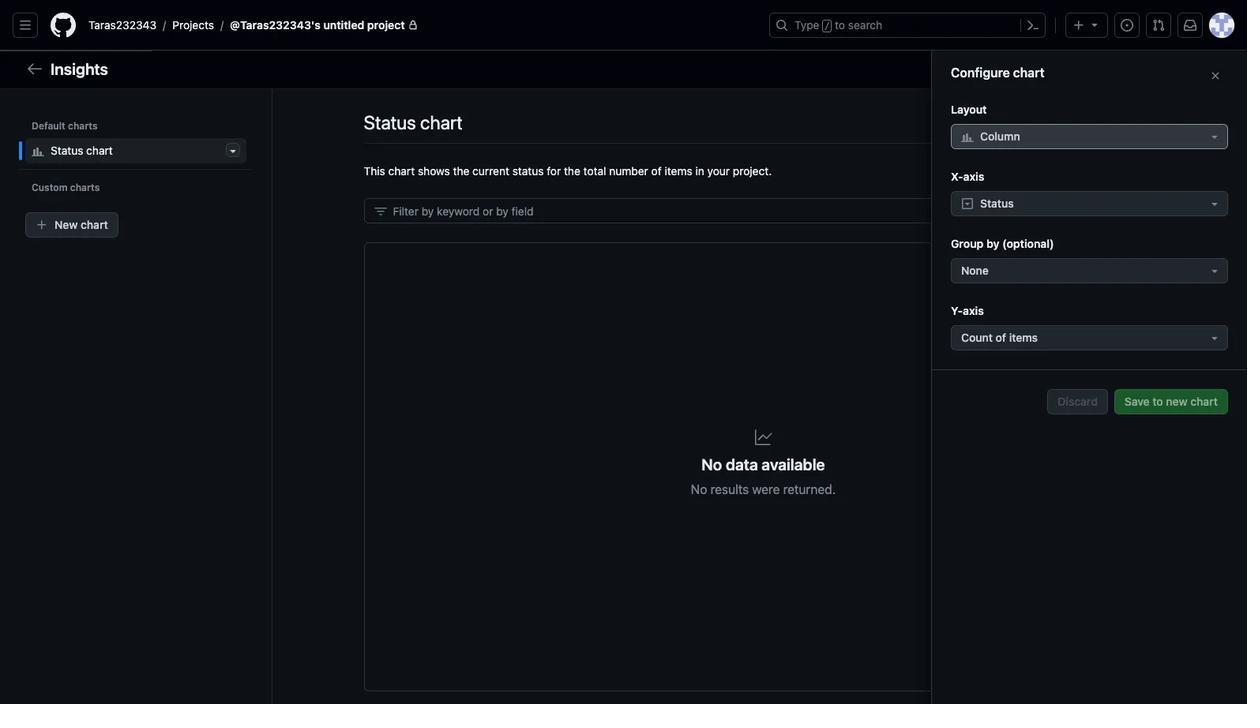 Task type: locate. For each thing, give the bounding box(es) containing it.
projects link
[[166, 13, 220, 38]]

chart options image
[[227, 145, 239, 157]]

return to project view image
[[25, 59, 44, 78]]

notifications image
[[1184, 19, 1197, 32]]

1 horizontal spatial discard button
[[1114, 200, 1163, 222]]

custom
[[32, 182, 68, 194]]

1 vertical spatial configure
[[1101, 114, 1153, 127]]

axis down layout
[[963, 170, 985, 183]]

configure
[[951, 66, 1010, 80], [1101, 114, 1153, 127]]

1 axis from the top
[[963, 170, 985, 183]]

for
[[547, 164, 561, 178]]

1 vertical spatial discard
[[1058, 395, 1098, 408]]

1 horizontal spatial discard
[[1121, 205, 1156, 216]]

save to new chart button
[[1115, 389, 1228, 415]]

discard inside configure chart region
[[1058, 395, 1098, 408]]

this chart shows the current status for the total number of items in your project.
[[364, 164, 772, 178]]

save
[[1125, 395, 1150, 408]]

0 vertical spatial sc 9kayk9 0 image
[[1203, 63, 1216, 76]]

data
[[726, 456, 758, 474]]

default charts element
[[19, 138, 253, 164]]

discard button inside configure chart region
[[1048, 389, 1108, 415]]

status chart up shows
[[364, 111, 463, 134]]

your
[[707, 164, 730, 178]]

no results were returned.
[[691, 482, 836, 497]]

issue opened image
[[1121, 19, 1134, 32]]

0 horizontal spatial status
[[51, 144, 83, 157]]

configure inside button
[[1101, 114, 1153, 127]]

configure inside region
[[951, 66, 1010, 80]]

1 vertical spatial no
[[691, 482, 707, 497]]

list
[[82, 13, 760, 38]]

0 vertical spatial to
[[835, 18, 845, 32]]

command palette image
[[1027, 19, 1040, 32]]

to left search
[[835, 18, 845, 32]]

/ right type
[[824, 21, 830, 32]]

new
[[1166, 395, 1188, 408]]

projects
[[172, 18, 214, 32]]

no for no results were returned.
[[691, 482, 707, 497]]

taras232343 / projects /
[[88, 18, 224, 32]]

(optional)
[[1002, 237, 1054, 250]]

@taras232343's
[[230, 18, 321, 32]]

2 horizontal spatial /
[[824, 21, 830, 32]]

status chart down "default charts"
[[51, 144, 113, 157]]

0 vertical spatial axis
[[963, 170, 985, 183]]

type
[[795, 18, 820, 32]]

configure chart region
[[0, 51, 1247, 705]]

0 horizontal spatial sc 9kayk9 0 image
[[374, 205, 387, 218]]

custom charts
[[32, 182, 100, 194]]

axis
[[963, 170, 985, 183], [963, 304, 984, 318]]

save to new chart
[[1125, 395, 1218, 408]]

sc 9kayk9 0 image inside the project navigation
[[1203, 63, 1216, 76]]

1 vertical spatial axis
[[963, 304, 984, 318]]

no left the data
[[702, 456, 722, 474]]

/ inside type / to search
[[824, 21, 830, 32]]

0 horizontal spatial discard
[[1058, 395, 1098, 408]]

chart inside button
[[81, 218, 108, 231]]

charts right default
[[68, 120, 98, 132]]

1 vertical spatial status chart
[[51, 144, 113, 157]]

0 horizontal spatial discard button
[[1048, 389, 1108, 415]]

the right shows
[[453, 164, 470, 178]]

status chart inside default charts element
[[51, 144, 113, 157]]

0 vertical spatial configure
[[951, 66, 1010, 80]]

1 vertical spatial status
[[51, 144, 83, 157]]

0 vertical spatial discard button
[[1114, 200, 1163, 222]]

taras232343
[[88, 18, 157, 32]]

0 vertical spatial status
[[364, 111, 416, 134]]

to
[[835, 18, 845, 32], [1153, 395, 1163, 408]]

configure for configure
[[1101, 114, 1153, 127]]

axis for x-
[[963, 170, 985, 183]]

0 vertical spatial charts
[[68, 120, 98, 132]]

group
[[951, 237, 984, 250]]

/ left 'projects'
[[163, 19, 166, 32]]

1 vertical spatial charts
[[70, 182, 100, 194]]

type / to search
[[795, 18, 883, 32]]

axis down group
[[963, 304, 984, 318]]

1 vertical spatial to
[[1153, 395, 1163, 408]]

x-
[[951, 170, 963, 183]]

2 axis from the top
[[963, 304, 984, 318]]

the
[[453, 164, 470, 178], [564, 164, 581, 178]]

Filter by keyword or by field field
[[393, 199, 1094, 223]]

1 horizontal spatial the
[[564, 164, 581, 178]]

1 horizontal spatial sc 9kayk9 0 image
[[1203, 63, 1216, 76]]

configure button
[[1072, 108, 1163, 134]]

results
[[711, 482, 749, 497]]

status down "default charts"
[[51, 144, 83, 157]]

chart
[[1013, 66, 1045, 80], [420, 111, 463, 134], [86, 144, 113, 157], [388, 164, 415, 178], [81, 218, 108, 231], [1191, 395, 1218, 408]]

charts for custom charts
[[70, 182, 100, 194]]

0 horizontal spatial configure
[[951, 66, 1010, 80]]

1 horizontal spatial configure
[[1101, 114, 1153, 127]]

to left new
[[1153, 395, 1163, 408]]

discard button
[[1114, 200, 1163, 222], [1048, 389, 1108, 415]]

project
[[367, 18, 405, 32]]

search
[[848, 18, 883, 32]]

0 horizontal spatial the
[[453, 164, 470, 178]]

1 vertical spatial discard button
[[1048, 389, 1108, 415]]

sc 9kayk9 0 image
[[1203, 63, 1216, 76], [374, 205, 387, 218]]

1 the from the left
[[453, 164, 470, 178]]

y-
[[951, 304, 963, 318]]

/
[[163, 19, 166, 32], [220, 19, 224, 32], [824, 21, 830, 32]]

@taras232343's untitled project link
[[224, 13, 424, 38]]

/ right 'projects'
[[220, 19, 224, 32]]

no for no data available
[[702, 456, 722, 474]]

0 horizontal spatial status chart
[[51, 144, 113, 157]]

1 horizontal spatial status
[[364, 111, 416, 134]]

0 vertical spatial discard
[[1121, 205, 1156, 216]]

discard inside view filters region
[[1121, 205, 1156, 216]]

discard
[[1121, 205, 1156, 216], [1058, 395, 1098, 408]]

no left results
[[691, 482, 707, 497]]

charts for default charts
[[68, 120, 98, 132]]

the right the for
[[564, 164, 581, 178]]

status up this on the top of page
[[364, 111, 416, 134]]

0 vertical spatial no
[[702, 456, 722, 474]]

status chart
[[364, 111, 463, 134], [51, 144, 113, 157]]

charts
[[68, 120, 98, 132], [70, 182, 100, 194]]

charts right custom
[[70, 182, 100, 194]]

discard button inside view filters region
[[1114, 200, 1163, 222]]

status
[[364, 111, 416, 134], [51, 144, 83, 157]]

0 horizontal spatial /
[[163, 19, 166, 32]]

1 horizontal spatial to
[[1153, 395, 1163, 408]]

no
[[702, 456, 722, 474], [691, 482, 707, 497]]

0 vertical spatial status chart
[[364, 111, 463, 134]]

close configuration pane image
[[1209, 70, 1222, 82]]

1 vertical spatial sc 9kayk9 0 image
[[374, 205, 387, 218]]



Task type: vqa. For each thing, say whether or not it's contained in the screenshot.
Star this repository image corresponding to @prowler-cloud profile 'icon'
no



Task type: describe. For each thing, give the bounding box(es) containing it.
group by (optional)
[[951, 237, 1054, 250]]

project navigation
[[0, 51, 1247, 89]]

new chart
[[55, 218, 108, 231]]

insights
[[51, 60, 108, 78]]

list containing taras232343
[[82, 13, 760, 38]]

git pull request image
[[1153, 19, 1165, 32]]

returned.
[[783, 482, 836, 497]]

y-axis
[[951, 304, 984, 318]]

status chart link
[[25, 138, 246, 164]]

2 the from the left
[[564, 164, 581, 178]]

new chart button
[[25, 212, 118, 238]]

graph image
[[754, 428, 773, 447]]

new
[[55, 218, 78, 231]]

triangle down image
[[1089, 18, 1101, 31]]

/ for taras232343
[[163, 19, 166, 32]]

available
[[762, 456, 825, 474]]

were
[[752, 482, 780, 497]]

1 horizontal spatial status chart
[[364, 111, 463, 134]]

shows
[[418, 164, 450, 178]]

total
[[584, 164, 606, 178]]

number
[[609, 164, 648, 178]]

0 horizontal spatial to
[[835, 18, 845, 32]]

project.
[[733, 164, 772, 178]]

untitled
[[323, 18, 364, 32]]

view filters region
[[364, 198, 1163, 224]]

@taras232343's untitled project
[[230, 18, 405, 32]]

layout
[[951, 103, 987, 116]]

default charts
[[32, 120, 98, 132]]

x-axis
[[951, 170, 985, 183]]

1 horizontal spatial /
[[220, 19, 224, 32]]

homepage image
[[51, 13, 76, 38]]

configure chart
[[951, 66, 1045, 80]]

/ for type
[[824, 21, 830, 32]]

lock image
[[408, 21, 418, 30]]

chart inside button
[[1191, 395, 1218, 408]]

plus image
[[1073, 19, 1085, 32]]

default
[[32, 120, 65, 132]]

axis for y-
[[963, 304, 984, 318]]

taras232343 link
[[82, 13, 163, 38]]

configure for configure chart
[[951, 66, 1010, 80]]

this
[[364, 164, 385, 178]]

items
[[665, 164, 693, 178]]

in
[[696, 164, 704, 178]]

to inside button
[[1153, 395, 1163, 408]]

sc 9kayk9 0 image inside view filters region
[[374, 205, 387, 218]]

current
[[473, 164, 510, 178]]

of
[[651, 164, 662, 178]]

status inside status chart link
[[51, 144, 83, 157]]

no data available
[[702, 456, 825, 474]]

status
[[512, 164, 544, 178]]

by
[[987, 237, 1000, 250]]



